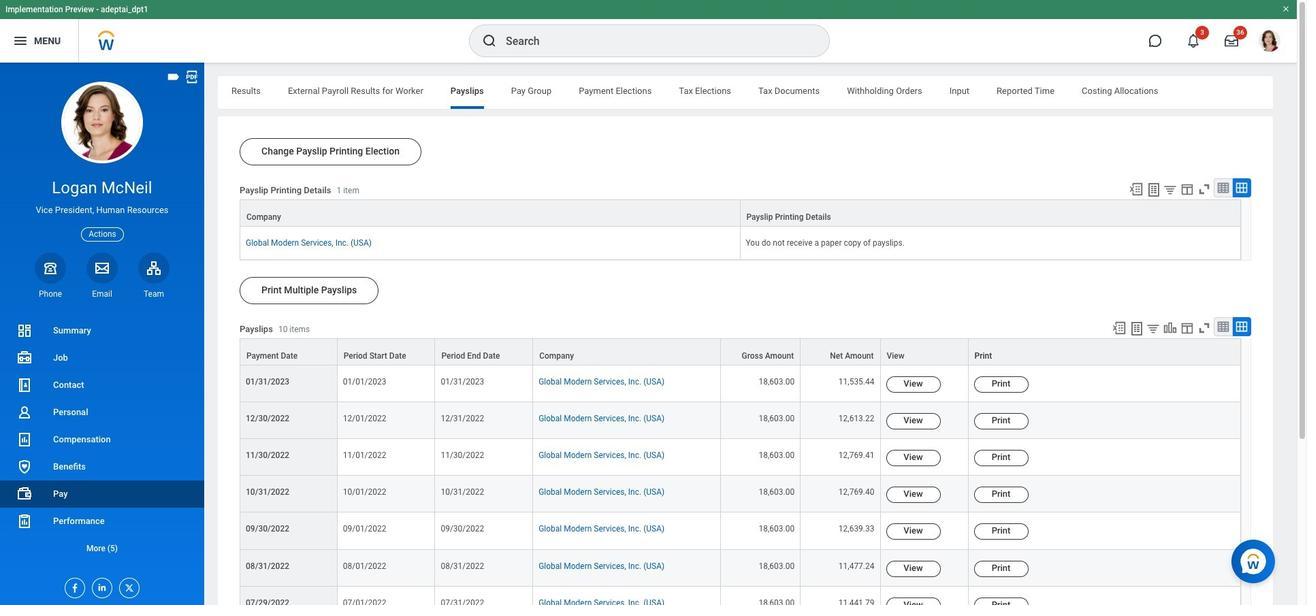 Task type: vqa. For each thing, say whether or not it's contained in the screenshot.
MERIT > PERFORMANCE > ANNUAL PERFORMANCE APPRAISAL corresponding to 04/01/2012
no



Task type: describe. For each thing, give the bounding box(es) containing it.
table image
[[1217, 320, 1231, 334]]

notifications large image
[[1187, 34, 1201, 48]]

export to excel image for select to filter grid data image
[[1129, 182, 1144, 197]]

select to filter grid data image
[[1146, 322, 1161, 336]]

select to filter grid data image
[[1163, 183, 1178, 197]]

10 row from the top
[[240, 587, 1242, 606]]

0 vertical spatial toolbar
[[1123, 178, 1252, 200]]

facebook image
[[65, 579, 80, 594]]

fullscreen image
[[1197, 321, 1212, 336]]

compensation image
[[16, 432, 33, 448]]

search image
[[482, 33, 498, 49]]

justify image
[[12, 33, 29, 49]]

1 vertical spatial toolbar
[[1106, 317, 1252, 339]]

4 row from the top
[[240, 366, 1242, 403]]

5 row from the top
[[240, 403, 1242, 440]]

benefits image
[[16, 459, 33, 475]]

email logan mcneil element
[[87, 289, 118, 300]]

summary image
[[16, 323, 33, 339]]

8 row from the top
[[240, 513, 1242, 550]]

export to worksheets image for select to filter grid data image
[[1146, 182, 1163, 198]]

close environment banner image
[[1283, 5, 1291, 13]]

performance image
[[16, 514, 33, 530]]

1 click to view/edit grid preferences image from the top
[[1180, 182, 1195, 197]]

view team image
[[146, 260, 162, 276]]

2 click to view/edit grid preferences image from the top
[[1180, 321, 1195, 336]]

phone image
[[41, 260, 60, 276]]

navigation pane region
[[0, 63, 204, 606]]

table image
[[1217, 181, 1231, 195]]

expand table image
[[1236, 181, 1249, 195]]

contact image
[[16, 377, 33, 394]]



Task type: locate. For each thing, give the bounding box(es) containing it.
0 vertical spatial export to excel image
[[1129, 182, 1144, 197]]

job image
[[16, 350, 33, 366]]

list
[[0, 317, 204, 563]]

inbox large image
[[1225, 34, 1239, 48]]

export to excel image
[[1129, 182, 1144, 197], [1112, 321, 1127, 336]]

team logan mcneil element
[[138, 289, 170, 300]]

mail image
[[94, 260, 110, 276]]

7 row from the top
[[240, 476, 1242, 513]]

0 horizontal spatial export to worksheets image
[[1129, 321, 1146, 337]]

personal image
[[16, 405, 33, 421]]

profile logan mcneil image
[[1259, 30, 1281, 55]]

export to worksheets image
[[1146, 182, 1163, 198], [1129, 321, 1146, 337]]

1 vertical spatial export to excel image
[[1112, 321, 1127, 336]]

1 vertical spatial click to view/edit grid preferences image
[[1180, 321, 1195, 336]]

click to view/edit grid preferences image left fullscreen image
[[1180, 182, 1195, 197]]

expand table image
[[1236, 320, 1249, 334]]

1 row from the top
[[240, 200, 1242, 227]]

click to view/edit grid preferences image left fullscreen icon
[[1180, 321, 1195, 336]]

banner
[[0, 0, 1298, 63]]

export to excel image left select to filter grid data icon
[[1112, 321, 1127, 336]]

linkedin image
[[93, 579, 108, 593]]

export to worksheets image for select to filter grid data icon
[[1129, 321, 1146, 337]]

1 horizontal spatial export to excel image
[[1129, 182, 1144, 197]]

3 row from the top
[[240, 339, 1242, 366]]

0 vertical spatial click to view/edit grid preferences image
[[1180, 182, 1195, 197]]

export to worksheets image left select to filter grid data image
[[1146, 182, 1163, 198]]

tab list
[[218, 76, 1274, 109]]

toolbar
[[1123, 178, 1252, 200], [1106, 317, 1252, 339]]

1 horizontal spatial export to worksheets image
[[1146, 182, 1163, 198]]

fullscreen image
[[1197, 182, 1212, 197]]

export to excel image left select to filter grid data image
[[1129, 182, 1144, 197]]

phone logan mcneil element
[[35, 289, 66, 300]]

0 vertical spatial export to worksheets image
[[1146, 182, 1163, 198]]

6 row from the top
[[240, 440, 1242, 476]]

row
[[240, 200, 1242, 227], [240, 227, 1242, 260], [240, 339, 1242, 366], [240, 366, 1242, 403], [240, 403, 1242, 440], [240, 440, 1242, 476], [240, 476, 1242, 513], [240, 513, 1242, 550], [240, 550, 1242, 587], [240, 587, 1242, 606]]

view printable version (pdf) image
[[185, 69, 200, 84]]

pay image
[[16, 486, 33, 503]]

0 horizontal spatial export to excel image
[[1112, 321, 1127, 336]]

1 vertical spatial export to worksheets image
[[1129, 321, 1146, 337]]

x image
[[120, 579, 135, 594]]

9 row from the top
[[240, 550, 1242, 587]]

export to worksheets image left select to filter grid data icon
[[1129, 321, 1146, 337]]

2 row from the top
[[240, 227, 1242, 260]]

Search Workday  search field
[[506, 26, 802, 56]]

export to excel image for select to filter grid data icon
[[1112, 321, 1127, 336]]

click to view/edit grid preferences image
[[1180, 182, 1195, 197], [1180, 321, 1195, 336]]

tag image
[[166, 69, 181, 84]]



